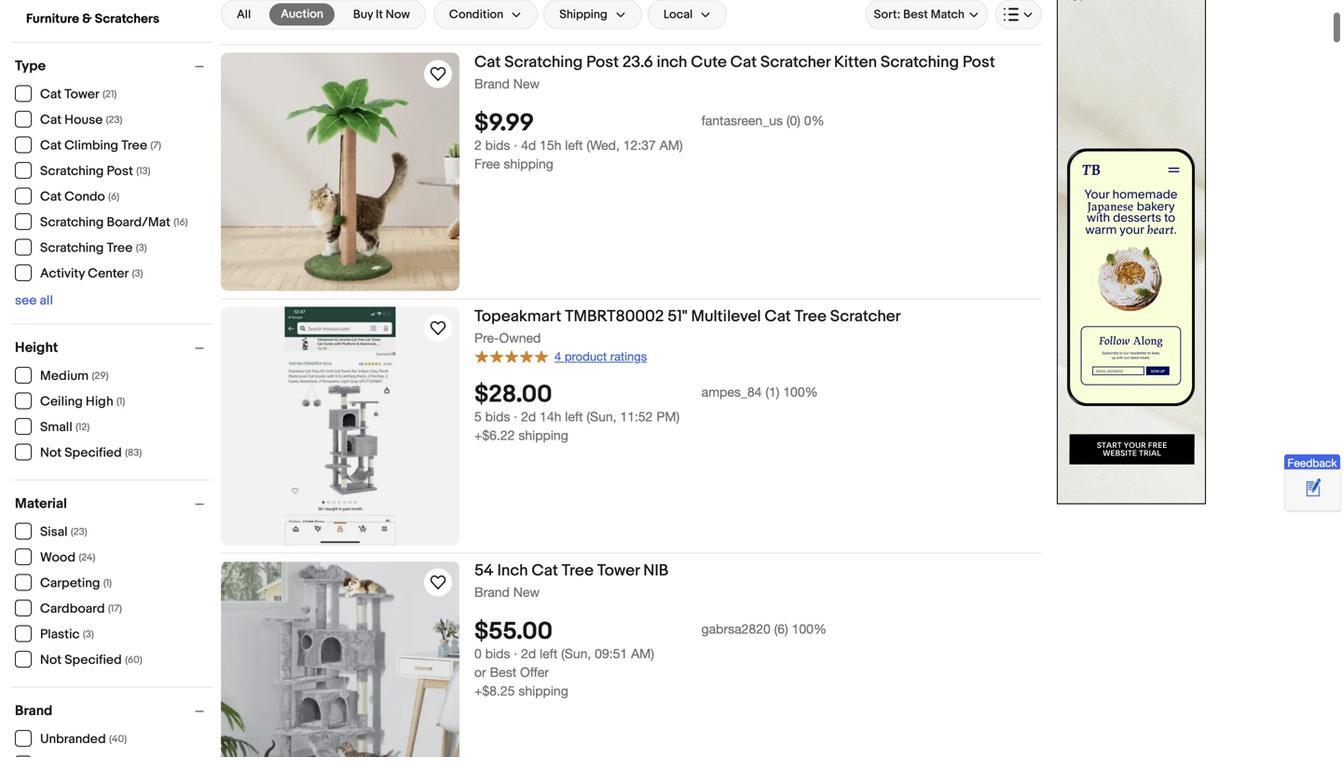 Task type: locate. For each thing, give the bounding box(es) containing it.
3 bids from the top
[[485, 646, 510, 662]]

14h
[[540, 410, 562, 425]]

0 vertical spatial scratcher
[[761, 53, 831, 72]]

scratching up activity
[[40, 241, 104, 257]]

1 bids from the top
[[485, 137, 510, 153]]

0 vertical spatial ·
[[514, 137, 518, 153]]

cat scratching post 23.6 inch cute cat scratcher kitten scratching post heading
[[475, 53, 996, 72]]

cat scratching post 23.6 inch cute cat scratcher kitten scratching post image
[[221, 53, 460, 291]]

climbing
[[64, 138, 118, 154]]

pm)
[[657, 410, 680, 425]]

(1)
[[766, 385, 780, 400], [117, 396, 125, 409], [103, 578, 112, 590]]

(1) inside ampes_84 (1) 100% 5 bids · 2d 14h left (sun, 11:52 pm) +$6.22 shipping
[[766, 385, 780, 400]]

bids right 0
[[485, 646, 510, 662]]

left right the 14h
[[565, 410, 583, 425]]

· right 0
[[514, 646, 518, 662]]

2 bids from the top
[[485, 410, 510, 425]]

not down small
[[40, 446, 62, 462]]

bids up +$6.22
[[485, 410, 510, 425]]

scratching up cat condo (6) at the top left of page
[[40, 164, 104, 180]]

2 vertical spatial shipping
[[519, 684, 568, 699]]

1 vertical spatial (6)
[[774, 622, 788, 637]]

0 vertical spatial (sun,
[[587, 410, 617, 425]]

· left the 4d
[[514, 137, 518, 153]]

condition
[[449, 7, 504, 22]]

tree right inch
[[562, 562, 594, 581]]

(6) inside gabrsa2820 (6) 100% 0 bids · 2d left (sun, 09:51 am) or best offer +$8.25 shipping
[[774, 622, 788, 637]]

unbranded (40)
[[40, 732, 127, 748]]

11:52
[[620, 410, 653, 425]]

shipping down "offer"
[[519, 684, 568, 699]]

1 horizontal spatial am)
[[660, 137, 683, 153]]

(1) right the ampes_84
[[766, 385, 780, 400]]

2 new from the top
[[513, 585, 540, 601]]

post left 23.6
[[587, 53, 619, 72]]

bids right 2
[[485, 137, 510, 153]]

am)
[[660, 137, 683, 153], [631, 646, 655, 662]]

new down inch
[[513, 585, 540, 601]]

pre-
[[475, 331, 499, 346]]

activity center (3)
[[40, 266, 143, 282]]

2 vertical spatial (3)
[[83, 629, 94, 642]]

plastic
[[40, 628, 80, 643]]

new up $9.99
[[513, 76, 540, 92]]

+$8.25
[[475, 684, 515, 699]]

5
[[475, 410, 482, 425]]

1 vertical spatial new
[[513, 585, 540, 601]]

12:37
[[624, 137, 656, 153]]

0 vertical spatial left
[[565, 137, 583, 153]]

0 vertical spatial (6)
[[108, 191, 119, 203]]

best up +$8.25 on the left of page
[[490, 665, 517, 680]]

(1) for ampes_84
[[766, 385, 780, 400]]

· inside gabrsa2820 (6) 100% 0 bids · 2d left (sun, 09:51 am) or best offer +$8.25 shipping
[[514, 646, 518, 662]]

scratching
[[505, 53, 583, 72], [881, 53, 959, 72], [40, 164, 104, 180], [40, 215, 104, 231], [40, 241, 104, 257]]

100%
[[783, 385, 818, 400], [792, 622, 827, 637]]

0 vertical spatial new
[[513, 76, 540, 92]]

(23) inside cat house (23)
[[106, 114, 122, 126]]

left right 15h
[[565, 137, 583, 153]]

scratching down cat condo (6) at the top left of page
[[40, 215, 104, 231]]

tree right multilevel
[[795, 307, 827, 327]]

brand up unbranded
[[15, 704, 52, 720]]

1 horizontal spatial (1)
[[117, 396, 125, 409]]

1 2d from the top
[[521, 410, 536, 425]]

0 vertical spatial (3)
[[136, 243, 147, 255]]

tree left (7)
[[121, 138, 147, 154]]

am) right 09:51
[[631, 646, 655, 662]]

100% right the ampes_84
[[783, 385, 818, 400]]

(3) inside scratching tree (3)
[[136, 243, 147, 255]]

nib
[[644, 562, 669, 581]]

post
[[587, 53, 619, 72], [963, 53, 996, 72], [107, 164, 133, 180]]

brand
[[475, 76, 510, 92], [475, 585, 510, 601], [15, 704, 52, 720]]

0 horizontal spatial (1)
[[103, 578, 112, 590]]

2 vertical spatial bids
[[485, 646, 510, 662]]

furniture & scratchers
[[26, 11, 159, 27]]

· inside ampes_84 (1) 100% 5 bids · 2d 14h left (sun, 11:52 pm) +$6.22 shipping
[[514, 410, 518, 425]]

tower up cat house (23)
[[64, 87, 100, 103]]

advertisement region
[[1057, 0, 1206, 505]]

2 horizontal spatial (1)
[[766, 385, 780, 400]]

cat condo (6)
[[40, 189, 119, 205]]

0 vertical spatial specified
[[65, 446, 122, 462]]

2d left the 14h
[[521, 410, 536, 425]]

(16)
[[174, 217, 188, 229]]

post down match
[[963, 53, 996, 72]]

am) inside fantasreen_us (0) 0% 2 bids · 4d 15h left (wed, 12:37 am) free shipping
[[660, 137, 683, 153]]

scratcher
[[761, 53, 831, 72], [830, 307, 901, 327]]

watch topeakmart tmbrt80002 51" multilevel cat tree scratcher image
[[427, 318, 449, 340]]

(1) right high
[[117, 396, 125, 409]]

(6) right gabrsa2820
[[774, 622, 788, 637]]

(3) up not specified (60) at left
[[83, 629, 94, 642]]

2 specified from the top
[[65, 653, 122, 669]]

54 inch cat tree tower nib image
[[221, 563, 460, 758]]

1 vertical spatial (3)
[[132, 268, 143, 280]]

shipping down the 14h
[[519, 428, 568, 444]]

cat inside topeakmart tmbrt80002 51" multilevel cat tree scratcher pre-owned
[[765, 307, 791, 327]]

specified for not specified (60)
[[65, 653, 122, 669]]

bids for $28.00
[[485, 410, 510, 425]]

1 horizontal spatial tower
[[597, 562, 640, 581]]

left
[[565, 137, 583, 153], [565, 410, 583, 425], [540, 646, 558, 662]]

shipping inside fantasreen_us (0) 0% 2 bids · 4d 15h left (wed, 12:37 am) free shipping
[[504, 156, 554, 171]]

height button
[[15, 340, 213, 357]]

1 vertical spatial left
[[565, 410, 583, 425]]

topeakmart tmbrt80002 51" multilevel cat tree scratcher heading
[[475, 307, 901, 327]]

(1) up the (17)
[[103, 578, 112, 590]]

scratching for scratching board/mat
[[40, 215, 104, 231]]

ratings
[[610, 349, 647, 364]]

activity
[[40, 266, 85, 282]]

(83)
[[125, 448, 142, 460]]

1 not from the top
[[40, 446, 62, 462]]

shipping inside ampes_84 (1) 100% 5 bids · 2d 14h left (sun, 11:52 pm) +$6.22 shipping
[[519, 428, 568, 444]]

new inside 54 inch cat tree tower nib brand new
[[513, 585, 540, 601]]

brand down 54
[[475, 585, 510, 601]]

· for $9.99
[[514, 137, 518, 153]]

· inside fantasreen_us (0) 0% 2 bids · 4d 15h left (wed, 12:37 am) free shipping
[[514, 137, 518, 153]]

local
[[664, 7, 693, 22]]

1 vertical spatial (23)
[[71, 527, 87, 539]]

2 · from the top
[[514, 410, 518, 425]]

0 vertical spatial tower
[[64, 87, 100, 103]]

100% right gabrsa2820
[[792, 622, 827, 637]]

1 vertical spatial specified
[[65, 653, 122, 669]]

1 horizontal spatial (23)
[[106, 114, 122, 126]]

left up "offer"
[[540, 646, 558, 662]]

0 horizontal spatial (23)
[[71, 527, 87, 539]]

brand button
[[15, 704, 213, 720]]

sisal
[[40, 525, 68, 541]]

all
[[237, 7, 251, 22]]

1 horizontal spatial best
[[904, 7, 928, 22]]

new inside cat scratching post 23.6 inch cute cat scratcher kitten scratching post brand new
[[513, 76, 540, 92]]

0 vertical spatial best
[[904, 7, 928, 22]]

0 vertical spatial brand
[[475, 76, 510, 92]]

best inside gabrsa2820 (6) 100% 0 bids · 2d left (sun, 09:51 am) or best offer +$8.25 shipping
[[490, 665, 517, 680]]

left inside fantasreen_us (0) 0% 2 bids · 4d 15h left (wed, 12:37 am) free shipping
[[565, 137, 583, 153]]

100% inside gabrsa2820 (6) 100% 0 bids · 2d left (sun, 09:51 am) or best offer +$8.25 shipping
[[792, 622, 827, 637]]

am) right the 12:37
[[660, 137, 683, 153]]

(6)
[[108, 191, 119, 203], [774, 622, 788, 637]]

(3) down the board/mat
[[136, 243, 147, 255]]

(wed,
[[587, 137, 620, 153]]

1 vertical spatial 100%
[[792, 622, 827, 637]]

cat right multilevel
[[765, 307, 791, 327]]

ampes_84 (1) 100% 5 bids · 2d 14h left (sun, 11:52 pm) +$6.22 shipping
[[475, 385, 818, 444]]

cat scratching post 23.6 inch cute cat scratcher kitten scratching post link
[[475, 53, 1042, 76]]

2d up "offer"
[[521, 646, 536, 662]]

100% for gabrsa2820 (6) 100% 0 bids · 2d left (sun, 09:51 am) or best offer +$8.25 shipping
[[792, 622, 827, 637]]

shipping
[[504, 156, 554, 171], [519, 428, 568, 444], [519, 684, 568, 699]]

0 horizontal spatial am)
[[631, 646, 655, 662]]

(23) inside "sisal (23)"
[[71, 527, 87, 539]]

see all button
[[15, 293, 53, 309]]

1 vertical spatial ·
[[514, 410, 518, 425]]

1 vertical spatial (sun,
[[561, 646, 591, 662]]

(3) right center
[[132, 268, 143, 280]]

material
[[15, 496, 67, 513]]

1 vertical spatial am)
[[631, 646, 655, 662]]

(23)
[[106, 114, 122, 126], [71, 527, 87, 539]]

1 vertical spatial not
[[40, 653, 62, 669]]

1 vertical spatial 2d
[[521, 646, 536, 662]]

not down plastic
[[40, 653, 62, 669]]

0 vertical spatial bids
[[485, 137, 510, 153]]

1 · from the top
[[514, 137, 518, 153]]

0 vertical spatial 2d
[[521, 410, 536, 425]]

bids
[[485, 137, 510, 153], [485, 410, 510, 425], [485, 646, 510, 662]]

specified down plastic (3)
[[65, 653, 122, 669]]

left inside ampes_84 (1) 100% 5 bids · 2d 14h left (sun, 11:52 pm) +$6.22 shipping
[[565, 410, 583, 425]]

bids inside ampes_84 (1) 100% 5 bids · 2d 14h left (sun, 11:52 pm) +$6.22 shipping
[[485, 410, 510, 425]]

buy it now link
[[342, 3, 421, 26]]

cat inside 54 inch cat tree tower nib brand new
[[532, 562, 558, 581]]

best right sort:
[[904, 7, 928, 22]]

topeakmart tmbrt80002 51" multilevel cat tree scratcher image
[[285, 307, 396, 546]]

inch
[[497, 562, 528, 581]]

100% inside ampes_84 (1) 100% 5 bids · 2d 14h left (sun, 11:52 pm) +$6.22 shipping
[[783, 385, 818, 400]]

0 vertical spatial am)
[[660, 137, 683, 153]]

best inside dropdown button
[[904, 7, 928, 22]]

54
[[475, 562, 494, 581]]

buy it now
[[353, 7, 410, 22]]

· up +$6.22
[[514, 410, 518, 425]]

tower left nib
[[597, 562, 640, 581]]

1 vertical spatial brand
[[475, 585, 510, 601]]

scratching tree (3)
[[40, 241, 147, 257]]

cardboard (17)
[[40, 602, 122, 618]]

not for not specified (60)
[[40, 653, 62, 669]]

(7)
[[150, 140, 161, 152]]

wood
[[40, 551, 76, 567]]

0%
[[804, 113, 825, 128]]

specified down (12)
[[65, 446, 122, 462]]

2d inside gabrsa2820 (6) 100% 0 bids · 2d left (sun, 09:51 am) or best offer +$8.25 shipping
[[521, 646, 536, 662]]

2d for left
[[521, 646, 536, 662]]

1 vertical spatial best
[[490, 665, 517, 680]]

listing options selector. list view selected. image
[[1004, 7, 1034, 22]]

gabrsa2820
[[702, 622, 771, 637]]

shipping inside gabrsa2820 (6) 100% 0 bids · 2d left (sun, 09:51 am) or best offer +$8.25 shipping
[[519, 684, 568, 699]]

topeakmart tmbrt80002 51" multilevel cat tree scratcher link
[[475, 307, 1042, 330]]

(sun,
[[587, 410, 617, 425], [561, 646, 591, 662]]

0 vertical spatial not
[[40, 446, 62, 462]]

0 horizontal spatial (6)
[[108, 191, 119, 203]]

(3)
[[136, 243, 147, 255], [132, 268, 143, 280], [83, 629, 94, 642]]

0
[[475, 646, 482, 662]]

2 vertical spatial ·
[[514, 646, 518, 662]]

shipping down the 4d
[[504, 156, 554, 171]]

2 vertical spatial brand
[[15, 704, 52, 720]]

scratchers
[[95, 11, 159, 27]]

$9.99
[[475, 109, 534, 138]]

post left (13)
[[107, 164, 133, 180]]

&
[[82, 11, 92, 27]]

not for not specified (83)
[[40, 446, 62, 462]]

1 new from the top
[[513, 76, 540, 92]]

(1) inside carpeting (1)
[[103, 578, 112, 590]]

cute
[[691, 53, 727, 72]]

·
[[514, 137, 518, 153], [514, 410, 518, 425], [514, 646, 518, 662]]

cat right inch
[[532, 562, 558, 581]]

1 horizontal spatial (6)
[[774, 622, 788, 637]]

2 not from the top
[[40, 653, 62, 669]]

3 · from the top
[[514, 646, 518, 662]]

(6) up "scratching board/mat (16)"
[[108, 191, 119, 203]]

scratching board/mat (16)
[[40, 215, 188, 231]]

bids inside fantasreen_us (0) 0% 2 bids · 4d 15h left (wed, 12:37 am) free shipping
[[485, 137, 510, 153]]

(13)
[[136, 166, 151, 178]]

all link
[[226, 3, 262, 26]]

0 horizontal spatial best
[[490, 665, 517, 680]]

(sun, left 11:52
[[587, 410, 617, 425]]

0 vertical spatial 100%
[[783, 385, 818, 400]]

brand up $9.99
[[475, 76, 510, 92]]

(1) inside ceiling high (1)
[[117, 396, 125, 409]]

(sun, left 09:51
[[561, 646, 591, 662]]

cat right cute
[[731, 53, 757, 72]]

(3) inside plastic (3)
[[83, 629, 94, 642]]

0 vertical spatial shipping
[[504, 156, 554, 171]]

(3) inside activity center (3)
[[132, 268, 143, 280]]

1 vertical spatial bids
[[485, 410, 510, 425]]

topeakmart
[[475, 307, 562, 327]]

Auction selected text field
[[281, 6, 323, 23]]

2d inside ampes_84 (1) 100% 5 bids · 2d 14h left (sun, 11:52 pm) +$6.22 shipping
[[521, 410, 536, 425]]

2 vertical spatial left
[[540, 646, 558, 662]]

plastic (3)
[[40, 628, 94, 643]]

2 2d from the top
[[521, 646, 536, 662]]

1 vertical spatial tower
[[597, 562, 640, 581]]

1 vertical spatial shipping
[[519, 428, 568, 444]]

15h
[[540, 137, 562, 153]]

(23) right 'sisal'
[[71, 527, 87, 539]]

1 vertical spatial scratcher
[[830, 307, 901, 327]]

0 vertical spatial (23)
[[106, 114, 122, 126]]

tree
[[121, 138, 147, 154], [107, 241, 133, 257], [795, 307, 827, 327], [562, 562, 594, 581]]

(23) down (21)
[[106, 114, 122, 126]]

free
[[475, 156, 500, 171]]

1 horizontal spatial post
[[587, 53, 619, 72]]

cardboard
[[40, 602, 105, 618]]

it
[[376, 7, 383, 22]]

1 specified from the top
[[65, 446, 122, 462]]



Task type: vqa. For each thing, say whether or not it's contained in the screenshot.
right at
no



Task type: describe. For each thing, give the bounding box(es) containing it.
tree down "scratching board/mat (16)"
[[107, 241, 133, 257]]

54 inch cat tree tower nib heading
[[475, 562, 669, 581]]

54 inch cat tree tower nib link
[[475, 562, 1042, 585]]

type button
[[15, 58, 213, 75]]

carpeting
[[40, 576, 100, 592]]

house
[[64, 112, 103, 128]]

medium (29)
[[40, 369, 109, 385]]

owned
[[499, 331, 541, 346]]

inch
[[657, 53, 688, 72]]

54 inch cat tree tower nib brand new
[[475, 562, 669, 601]]

am) inside gabrsa2820 (6) 100% 0 bids · 2d left (sun, 09:51 am) or best offer +$8.25 shipping
[[631, 646, 655, 662]]

sisal (23)
[[40, 525, 87, 541]]

2
[[475, 137, 482, 153]]

condo
[[64, 189, 105, 205]]

condition button
[[433, 0, 538, 30]]

brand inside 54 inch cat tree tower nib brand new
[[475, 585, 510, 601]]

shipping
[[560, 7, 608, 22]]

scratcher inside topeakmart tmbrt80002 51" multilevel cat tree scratcher pre-owned
[[830, 307, 901, 327]]

$28.00
[[475, 381, 552, 410]]

tree inside 54 inch cat tree tower nib brand new
[[562, 562, 594, 581]]

product
[[565, 349, 607, 364]]

bids for $9.99
[[485, 137, 510, 153]]

not specified (60)
[[40, 653, 142, 669]]

51"
[[668, 307, 688, 327]]

ampes_84
[[702, 385, 762, 400]]

buy
[[353, 7, 373, 22]]

not specified (83)
[[40, 446, 142, 462]]

shipping for $28.00
[[519, 428, 568, 444]]

tmbrt80002
[[565, 307, 664, 327]]

small (12)
[[40, 420, 90, 436]]

ceiling high (1)
[[40, 395, 125, 410]]

furniture
[[26, 11, 79, 27]]

+$6.22
[[475, 428, 515, 444]]

0 horizontal spatial tower
[[64, 87, 100, 103]]

board/mat
[[107, 215, 170, 231]]

carpeting (1)
[[40, 576, 112, 592]]

09:51
[[595, 646, 628, 662]]

multilevel
[[691, 307, 761, 327]]

cat left condo
[[40, 189, 62, 205]]

(12)
[[76, 422, 90, 434]]

cat down type
[[40, 87, 62, 103]]

left for $9.99
[[565, 137, 583, 153]]

(sun, inside ampes_84 (1) 100% 5 bids · 2d 14h left (sun, 11:52 pm) +$6.22 shipping
[[587, 410, 617, 425]]

(21)
[[103, 89, 117, 101]]

2 horizontal spatial post
[[963, 53, 996, 72]]

match
[[931, 7, 965, 22]]

(3) for activity center
[[132, 268, 143, 280]]

scratcher inside cat scratching post 23.6 inch cute cat scratcher kitten scratching post brand new
[[761, 53, 831, 72]]

kitten
[[834, 53, 877, 72]]

gabrsa2820 (6) 100% 0 bids · 2d left (sun, 09:51 am) or best offer +$8.25 shipping
[[475, 622, 827, 699]]

cat scratching post 23.6 inch cute cat scratcher kitten scratching post brand new
[[475, 53, 996, 92]]

(sun, inside gabrsa2820 (6) 100% 0 bids · 2d left (sun, 09:51 am) or best offer +$8.25 shipping
[[561, 646, 591, 662]]

scratching for scratching tree
[[40, 241, 104, 257]]

shipping for $9.99
[[504, 156, 554, 171]]

sort: best match button
[[866, 0, 988, 30]]

or
[[475, 665, 486, 680]]

watch 54 inch cat tree tower nib image
[[427, 572, 449, 595]]

(40)
[[109, 734, 127, 746]]

(24)
[[79, 553, 95, 565]]

cat down cat house (23)
[[40, 138, 62, 154]]

bids inside gabrsa2820 (6) 100% 0 bids · 2d left (sun, 09:51 am) or best offer +$8.25 shipping
[[485, 646, 510, 662]]

height
[[15, 340, 58, 357]]

4 product ratings
[[555, 349, 647, 364]]

auction
[[281, 7, 323, 22]]

(29)
[[92, 371, 109, 383]]

fantasreen_us (0) 0% 2 bids · 4d 15h left (wed, 12:37 am) free shipping
[[475, 113, 825, 171]]

sort:
[[874, 7, 901, 22]]

100% for ampes_84 (1) 100% 5 bids · 2d 14h left (sun, 11:52 pm) +$6.22 shipping
[[783, 385, 818, 400]]

2d for 14h
[[521, 410, 536, 425]]

see
[[15, 293, 37, 309]]

brand inside cat scratching post 23.6 inch cute cat scratcher kitten scratching post brand new
[[475, 76, 510, 92]]

(1) for carpeting
[[103, 578, 112, 590]]

auction link
[[270, 3, 335, 26]]

cat climbing tree (7)
[[40, 138, 161, 154]]

center
[[88, 266, 129, 282]]

feedback
[[1288, 457, 1338, 470]]

(0)
[[787, 113, 801, 128]]

cat down condition dropdown button
[[475, 53, 501, 72]]

tower inside 54 inch cat tree tower nib brand new
[[597, 562, 640, 581]]

4 product ratings link
[[475, 348, 647, 365]]

left for $28.00
[[565, 410, 583, 425]]

0 horizontal spatial post
[[107, 164, 133, 180]]

(3) for scratching tree
[[136, 243, 147, 255]]

ceiling
[[40, 395, 83, 410]]

small
[[40, 420, 72, 436]]

(17)
[[108, 604, 122, 616]]

23.6
[[623, 53, 653, 72]]

scratching down sort: best match
[[881, 53, 959, 72]]

specified for not specified (83)
[[65, 446, 122, 462]]

watch cat scratching post 23.6 inch cute cat scratcher kitten scratching post image
[[427, 63, 449, 85]]

scratching down shipping
[[505, 53, 583, 72]]

(6) inside cat condo (6)
[[108, 191, 119, 203]]

cat tower (21)
[[40, 87, 117, 103]]

tree inside topeakmart tmbrt80002 51" multilevel cat tree scratcher pre-owned
[[795, 307, 827, 327]]

material button
[[15, 496, 213, 513]]

left inside gabrsa2820 (6) 100% 0 bids · 2d left (sun, 09:51 am) or best offer +$8.25 shipping
[[540, 646, 558, 662]]

unbranded
[[40, 732, 106, 748]]

type
[[15, 58, 46, 75]]

wood (24)
[[40, 551, 95, 567]]

cat left house
[[40, 112, 62, 128]]

offer
[[520, 665, 549, 680]]

all
[[40, 293, 53, 309]]

sort: best match
[[874, 7, 965, 22]]

fantasreen_us
[[702, 113, 783, 128]]

· for $28.00
[[514, 410, 518, 425]]

$55.00
[[475, 618, 553, 647]]

local button
[[648, 0, 727, 30]]

(60)
[[125, 655, 142, 667]]

scratching for scratching post
[[40, 164, 104, 180]]

4d
[[521, 137, 536, 153]]



